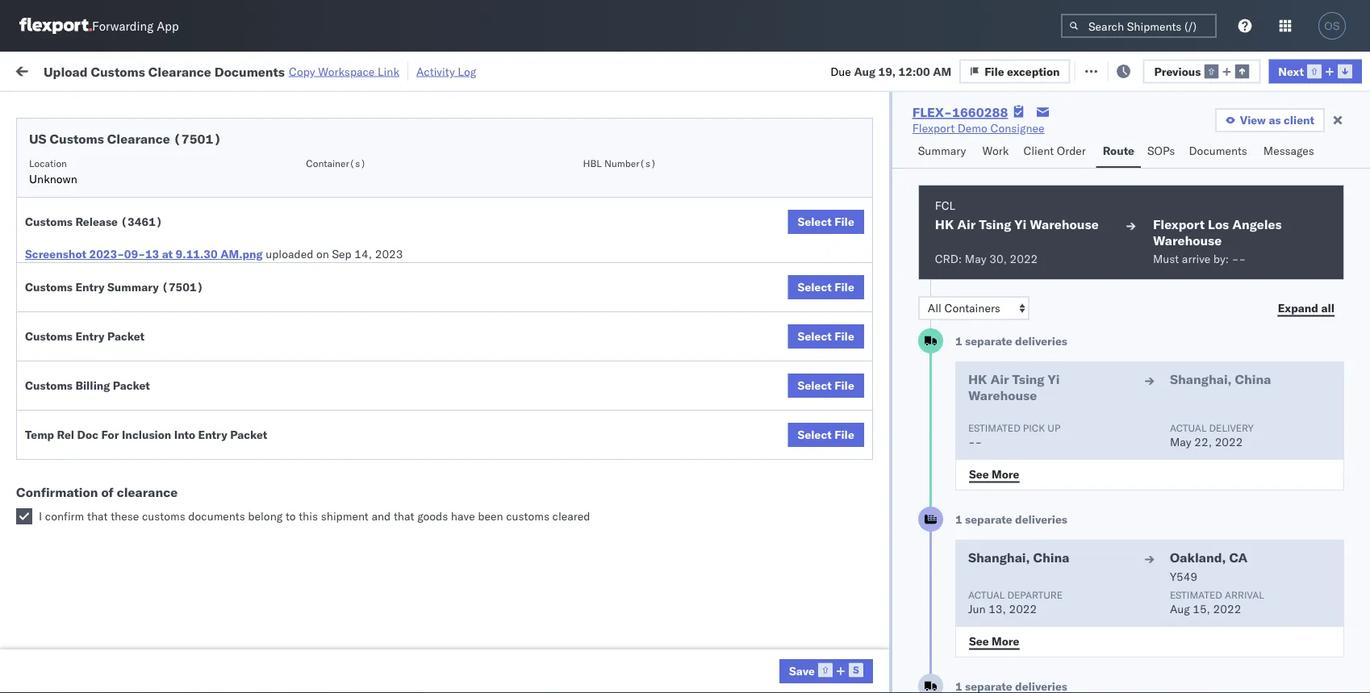 Task type: describe. For each thing, give the bounding box(es) containing it.
1 2130387 from the top
[[926, 552, 975, 567]]

am.png
[[220, 247, 263, 261]]

1 that from the left
[[87, 509, 108, 523]]

import work
[[136, 63, 203, 77]]

0 horizontal spatial 13,
[[366, 410, 384, 424]]

1 separate deliveries for jun
[[955, 512, 1068, 527]]

2 customs from the left
[[506, 509, 550, 523]]

1 karl from the top
[[842, 552, 863, 567]]

workitem button
[[10, 128, 234, 144]]

11:59 pm pst, dec 13, 2022
[[260, 410, 414, 424]]

schedule for 2nd schedule pickup from los angeles, ca button
[[37, 224, 85, 238]]

mbl/mawb
[[1099, 132, 1155, 144]]

1 vertical spatial at
[[162, 247, 173, 261]]

client
[[1284, 113, 1315, 127]]

1 schedule delivery appointment link from the top
[[37, 160, 198, 176]]

temp
[[25, 428, 54, 442]]

2 that from the left
[[394, 509, 414, 523]]

been
[[478, 509, 503, 523]]

select file for customs release (3461)
[[798, 215, 854, 229]]

3 flex-1889466 from the top
[[891, 446, 975, 460]]

5 schedule pickup from los angeles, ca button from the top
[[37, 507, 229, 541]]

3 integration from the top
[[704, 659, 759, 673]]

batch
[[1280, 63, 1312, 77]]

2022 inside actual departure jun 13, 2022
[[1009, 602, 1037, 616]]

3 ocean fcl from the top
[[494, 339, 550, 353]]

1 account from the top
[[787, 552, 829, 567]]

09-
[[124, 247, 145, 261]]

documents button
[[1183, 136, 1257, 168]]

2 1889466 from the top
[[926, 410, 975, 424]]

1 schedule delivery appointment button from the top
[[37, 160, 198, 178]]

from for 4th schedule pickup from los angeles, ca button from the top of the page's schedule pickup from los angeles, ca link
[[126, 366, 149, 380]]

upload customs clearance documents copy workspace link
[[44, 63, 399, 79]]

1 1846748 from the top
[[926, 162, 975, 176]]

schedule pickup from los angeles, ca for schedule pickup from los angeles, ca link corresponding to 2nd schedule pickup from los angeles, ca button
[[37, 224, 218, 254]]

us customs clearance (7501)
[[29, 131, 221, 147]]

3 lhuu7894563, uetu5238478 from the top
[[994, 445, 1159, 460]]

import
[[136, 63, 172, 77]]

have
[[451, 509, 475, 523]]

7 schedule from the top
[[37, 410, 85, 424]]

fcl for second schedule pickup from los angeles, ca button from the bottom of the page
[[530, 517, 550, 531]]

3 hlxu8034992 from the top
[[1165, 268, 1245, 282]]

2 resize handle column header from the left
[[410, 125, 429, 693]]

2 lhuu7894563, from the top
[[994, 410, 1078, 424]]

1846748 for schedule pickup from los angeles, ca link associated with fourth schedule pickup from los angeles, ca button from the bottom
[[926, 304, 975, 318]]

1 schedule from the top
[[37, 161, 85, 175]]

9.11.30
[[176, 247, 218, 261]]

work
[[46, 59, 88, 81]]

entry for summary
[[75, 280, 105, 294]]

flexport los angeles warehouse
[[1153, 216, 1282, 249]]

unknown
[[29, 172, 77, 186]]

5 ceau7522281, hlxu6269489, hlxu8034992 from the top
[[994, 339, 1245, 353]]

2 flex-1889466 from the top
[[891, 410, 975, 424]]

angeles, for confirm pickup from los angeles, ca link
[[167, 437, 211, 451]]

aug inside estimated arrival aug 15, 2022
[[1170, 602, 1190, 616]]

11:59 for schedule delivery appointment button associated with 11:59 pm pst, dec 13, 2022
[[260, 410, 291, 424]]

my
[[16, 59, 42, 81]]

entry for packet
[[75, 329, 105, 343]]

3 ceau7522281, from the top
[[994, 268, 1077, 282]]

1 horizontal spatial work
[[982, 144, 1009, 158]]

1 horizontal spatial by:
[[1214, 252, 1229, 266]]

205
[[371, 63, 392, 77]]

upload customs clearance documents button
[[37, 330, 229, 364]]

1 lhuu7894563, from the top
[[994, 374, 1078, 389]]

pm for fourth schedule pickup from los angeles, ca button from the bottom
[[294, 304, 312, 318]]

estimated for -
[[968, 422, 1021, 434]]

(0)
[[261, 63, 282, 77]]

and
[[372, 509, 391, 523]]

flexport demo consignee link
[[913, 120, 1045, 136]]

y549
[[1170, 570, 1198, 584]]

crd:
[[935, 252, 962, 266]]

customs billing packet
[[25, 378, 150, 393]]

0 vertical spatial upload
[[44, 63, 88, 79]]

flexport. image
[[19, 18, 92, 34]]

--
[[1099, 623, 1113, 638]]

location unknown
[[29, 157, 77, 186]]

0 vertical spatial work
[[175, 63, 203, 77]]

3 lagerfeld from the top
[[866, 659, 914, 673]]

schedule pickup from los angeles, ca link for fourth schedule pickup from los angeles, ca button from the bottom
[[37, 294, 229, 326]]

see for -
[[969, 467, 989, 481]]

work button
[[976, 136, 1017, 168]]

numbers for container numbers
[[994, 138, 1034, 151]]

4 lhuu7894563, uetu5238478 from the top
[[994, 481, 1159, 495]]

3 resize handle column header from the left
[[466, 125, 486, 693]]

los for fourth schedule pickup from los angeles, ca button from the bottom
[[152, 295, 170, 309]]

client order
[[1024, 144, 1086, 158]]

delivery for schedule delivery appointment link related to 11:59 pm pdt, nov 4, 2022
[[88, 268, 129, 282]]

schedule delivery appointment link for 11:59 pm pdt, nov 4, 2022
[[37, 267, 198, 283]]

1 11:59 pm pdt, nov 4, 2022 from the top
[[260, 162, 408, 176]]

2 lagerfeld from the top
[[866, 588, 914, 602]]

workspace
[[318, 64, 375, 78]]

6 1846748 from the top
[[926, 339, 975, 353]]

4 abcdefg78456546 from the top
[[1099, 481, 1208, 495]]

2 karl from the top
[[842, 588, 863, 602]]

3 schedule pickup from los angeles, ca button from the top
[[37, 294, 229, 328]]

1 hlxu6269489, from the top
[[1080, 161, 1163, 176]]

1 schedule delivery appointment from the top
[[37, 161, 198, 175]]

select file button for customs release (3461)
[[788, 210, 864, 234]]

must arrive by: --
[[1153, 252, 1246, 266]]

more for 2022
[[992, 634, 1020, 648]]

angeles, for schedule pickup from los angeles, ca link corresponding to 2nd schedule pickup from los angeles, ca button
[[173, 224, 218, 238]]

1 schedule pickup from los angeles, ca button from the top
[[37, 188, 229, 222]]

0 vertical spatial shanghai,
[[1170, 371, 1232, 387]]

schedule delivery appointment button for 11:59 pm pdt, nov 4, 2022
[[37, 267, 198, 284]]

2 integration from the top
[[704, 588, 759, 602]]

from for schedule pickup from los angeles, ca link associated with fourth schedule pickup from los angeles, ca button from the bottom
[[126, 295, 149, 309]]

mbl/mawb numbers
[[1099, 132, 1198, 144]]

hbl number(s)
[[583, 157, 656, 169]]

2 lhuu7894563, uetu5238478 from the top
[[994, 410, 1159, 424]]

belong
[[248, 509, 283, 523]]

to
[[286, 509, 296, 523]]

4, for schedule pickup from los angeles, ca link associated with fourth schedule pickup from los angeles, ca button from the bottom
[[367, 304, 377, 318]]

tsing for flexport los angeles warehouse
[[979, 216, 1012, 232]]

4 flex-1846748 from the top
[[891, 268, 975, 282]]

up
[[1048, 422, 1061, 434]]

import work button
[[129, 52, 210, 88]]

fcl for 'confirm pickup from los angeles, ca' button at the bottom of page
[[530, 446, 550, 460]]

los inside flexport los angeles warehouse
[[1208, 216, 1229, 232]]

19,
[[878, 64, 896, 78]]

select for customs entry summary (7501)
[[798, 280, 832, 294]]

3 2130387 from the top
[[926, 659, 975, 673]]

warehouse inside flexport los angeles warehouse
[[1153, 232, 1222, 249]]

0 vertical spatial by:
[[58, 99, 74, 113]]

pick
[[1023, 422, 1045, 434]]

pm for 6th schedule pickup from los angeles, ca button from the bottom of the page
[[294, 197, 312, 211]]

schedule pickup from los angeles, ca for schedule pickup from los angeles, ca link associated with fourth schedule pickup from los angeles, ca button from the bottom
[[37, 295, 218, 325]]

flex-1846748 for fourth schedule pickup from los angeles, ca button from the bottom
[[891, 304, 975, 318]]

clearance inside upload customs clearance documents button
[[125, 330, 177, 345]]

pickup for 6th schedule pickup from los angeles, ca button from the bottom of the page
[[88, 188, 123, 203]]

1 4, from the top
[[367, 162, 377, 176]]

customs release (3461)
[[25, 215, 163, 229]]

expand
[[1278, 301, 1319, 315]]

4 11:59 pm pdt, nov 4, 2022 from the top
[[260, 268, 408, 282]]

2 flex-2130387 from the top
[[891, 588, 975, 602]]

1893174
[[926, 517, 975, 531]]

1 customs from the left
[[142, 509, 185, 523]]

2022 inside estimated arrival aug 15, 2022
[[1213, 602, 1241, 616]]

0 vertical spatial at
[[320, 63, 330, 77]]

1 abcdefg78456546 from the top
[[1099, 375, 1208, 389]]

0 horizontal spatial on
[[316, 247, 329, 261]]

1 pdt, from the top
[[315, 162, 340, 176]]

pickup for 2nd schedule pickup from los angeles, ca button
[[88, 224, 123, 238]]

1 test123456 from the top
[[1099, 162, 1167, 176]]

1 flex-2130387 from the top
[[891, 552, 975, 567]]

schedule delivery appointment for 11:59 pm pdt, nov 4, 2022
[[37, 268, 198, 282]]

clearance
[[117, 484, 178, 500]]

1 flex-1846748 from the top
[[891, 162, 975, 176]]

order
[[1057, 144, 1086, 158]]

los for 2nd schedule pickup from los angeles, ca button
[[152, 224, 170, 238]]

0 vertical spatial shanghai, china
[[1170, 371, 1271, 387]]

ceau7522281, hlxu6269489, hlxu8034992 for schedule pickup from los angeles, ca link associated with fourth schedule pickup from los angeles, ca button from the bottom
[[994, 303, 1245, 318]]

1 1889466 from the top
[[926, 375, 975, 389]]

actual for jun
[[968, 589, 1005, 601]]

next
[[1279, 64, 1304, 78]]

ca for schedule pickup from los angeles, ca link associated with first schedule pickup from los angeles, ca button from the bottom of the page
[[37, 631, 52, 645]]

customs entry summary (7501)
[[25, 280, 204, 294]]

warehouse for flexport los angeles warehouse
[[1030, 216, 1099, 232]]

0 vertical spatial aug
[[854, 64, 876, 78]]

8 resize handle column header from the left
[[1072, 125, 1091, 693]]

test123456 for schedule delivery appointment
[[1099, 268, 1167, 282]]

into
[[174, 428, 195, 442]]

estimated arrival aug 15, 2022
[[1170, 589, 1264, 616]]

hlxu8034992 for fourth schedule pickup from los angeles, ca button from the bottom
[[1165, 303, 1245, 318]]

1 ceau7522281, from the top
[[994, 161, 1077, 176]]

2022 inside actual delivery may 22, 2022
[[1215, 435, 1243, 449]]

from for 6th schedule pickup from los angeles, ca button from the bottom of the page's schedule pickup from los angeles, ca link
[[126, 188, 149, 203]]

hk for flexport los angeles warehouse
[[935, 216, 954, 232]]

2 schedule pickup from los angeles, ca button from the top
[[37, 223, 229, 257]]

id
[[886, 132, 896, 144]]

appointment for 11:59 pm pst, dec 13, 2022
[[132, 410, 198, 424]]

(3461)
[[121, 215, 163, 229]]

sops button
[[1141, 136, 1183, 168]]

next button
[[1269, 59, 1362, 83]]

2 upload customs clearance documents from the top
[[37, 650, 177, 680]]

3 integration test account - karl lagerfeld from the top
[[704, 659, 914, 673]]

1 lhuu7894563, uetu5238478 from the top
[[994, 374, 1159, 389]]

1 separate deliveries for up
[[955, 334, 1068, 348]]

ca inside oakland, ca y549
[[1229, 550, 1248, 566]]

11:59 for fourth schedule pickup from los angeles, ca button from the bottom
[[260, 304, 291, 318]]

confirm delivery
[[37, 481, 123, 495]]

file for temp rel doc for inclusion into entry packet
[[835, 428, 854, 442]]

forwarding
[[92, 18, 154, 33]]

0 horizontal spatial exception
[[1007, 64, 1060, 78]]

save
[[789, 664, 815, 678]]

expand all button
[[1268, 296, 1344, 320]]

3 flex-2130387 from the top
[[891, 659, 975, 673]]

confirm for confirm delivery
[[37, 481, 78, 495]]

ocean fcl for schedule delivery appointment link associated with 11:59 pm pst, dec 13, 2022
[[494, 410, 550, 424]]

jun
[[968, 602, 986, 616]]

previous button
[[1143, 59, 1261, 83]]

2 integration test account - karl lagerfeld from the top
[[704, 588, 914, 602]]

expand all
[[1278, 301, 1335, 315]]

flexport for flexport demo consignee
[[913, 121, 955, 135]]

(7501) for customs entry summary (7501)
[[162, 280, 204, 294]]

angeles, for schedule pickup from los angeles, ca link associated with fourth schedule pickup from los angeles, ca button from the bottom
[[173, 295, 218, 309]]

10 resize handle column header from the left
[[1341, 125, 1361, 693]]

4 uetu5238478 from the top
[[1080, 481, 1159, 495]]

4, for schedule delivery appointment link related to 11:59 pm pdt, nov 4, 2022
[[367, 268, 377, 282]]

flexport for flexport los angeles warehouse
[[1153, 216, 1205, 232]]

estimated pick up --
[[968, 422, 1061, 449]]

save button
[[780, 659, 873, 684]]

1 horizontal spatial exception
[[1118, 63, 1171, 77]]

confirm delivery button
[[37, 480, 123, 498]]

delivery
[[1209, 422, 1254, 434]]

1 vertical spatial china
[[1033, 550, 1070, 566]]

from for schedule pickup from los angeles, ca link associated with first schedule pickup from los angeles, ca button from the bottom of the page
[[126, 615, 149, 629]]

number(s)
[[604, 157, 656, 169]]

22,
[[1195, 435, 1212, 449]]

schedule for 4th schedule pickup from los angeles, ca button from the top of the page
[[37, 366, 85, 380]]

2 gvcu5265864 from the top
[[994, 587, 1074, 602]]

4 schedule pickup from los angeles, ca button from the top
[[37, 365, 229, 399]]

1 integration from the top
[[704, 552, 759, 567]]

filtered
[[16, 99, 55, 113]]

billing
[[75, 378, 110, 393]]

11:59 for 2nd schedule pickup from los angeles, ca button
[[260, 233, 291, 247]]

angeles, for schedule pickup from los angeles, ca link for second schedule pickup from los angeles, ca button from the bottom of the page
[[173, 508, 218, 522]]

copy
[[289, 64, 315, 78]]

workitem
[[18, 132, 60, 144]]

ceau7522281, for upload customs clearance documents button
[[994, 339, 1077, 353]]

12:00
[[899, 64, 930, 78]]

13, inside actual departure jun 13, 2022
[[989, 602, 1006, 616]]

from for schedule pickup from los angeles, ca link for second schedule pickup from los angeles, ca button from the bottom of the page
[[126, 508, 149, 522]]

4 schedule from the top
[[37, 268, 85, 282]]

pst, for 12,
[[315, 517, 339, 531]]

rel
[[57, 428, 74, 442]]

track
[[410, 63, 436, 77]]

11:59 for schedule delivery appointment button corresponding to 11:59 pm pdt, nov 4, 2022
[[260, 268, 291, 282]]

1 ceau7522281, hlxu6269489, hlxu8034992 from the top
[[994, 161, 1245, 176]]

4:00 pm pst, dec 23, 2022
[[260, 446, 407, 460]]

flex-1846748 for 2nd schedule pickup from los angeles, ca button
[[891, 233, 975, 247]]

3 account from the top
[[787, 659, 829, 673]]

os
[[1325, 20, 1340, 32]]

12,
[[363, 517, 380, 531]]

7 resize handle column header from the left
[[967, 125, 986, 693]]

1 vertical spatial summary
[[107, 280, 159, 294]]

consignee
[[991, 121, 1045, 135]]

tsing for shanghai, china
[[1012, 371, 1045, 387]]

all
[[1321, 301, 1335, 315]]

1 upload customs clearance documents link from the top
[[37, 330, 229, 362]]

2 maeu9408431 from the top
[[1099, 588, 1181, 602]]

actual for may
[[1170, 422, 1207, 434]]

4 flex-1889466 from the top
[[891, 481, 975, 495]]

pickup for fourth schedule pickup from los angeles, ca button from the bottom
[[88, 295, 123, 309]]

schedule delivery appointment link for 11:59 pm pst, dec 13, 2022
[[37, 409, 198, 425]]

flex-1846748 for 6th schedule pickup from los angeles, ca button from the bottom of the page
[[891, 197, 975, 211]]

5 resize handle column header from the left
[[676, 125, 696, 693]]

select for customs release (3461)
[[798, 215, 832, 229]]

abcd1234560
[[994, 623, 1074, 637]]

3 uetu5238478 from the top
[[1080, 445, 1159, 460]]

1 for jun 13, 2022
[[955, 512, 962, 527]]

air for flexport
[[957, 216, 976, 232]]

2 account from the top
[[787, 588, 829, 602]]

schedule delivery appointment for 11:59 pm pst, dec 13, 2022
[[37, 410, 198, 424]]

flex-1662119
[[891, 623, 975, 638]]

1 horizontal spatial china
[[1235, 371, 1271, 387]]

0 horizontal spatial shanghai, china
[[968, 550, 1070, 566]]

2 uetu5238478 from the top
[[1080, 410, 1159, 424]]



Task type: locate. For each thing, give the bounding box(es) containing it.
1846748 for 6th schedule pickup from los angeles, ca button from the bottom of the page's schedule pickup from los angeles, ca link
[[926, 197, 975, 211]]

11:00
[[260, 339, 291, 353]]

shanghai, china up delivery
[[1170, 371, 1271, 387]]

pdt, for schedule delivery appointment link related to 11:59 pm pdt, nov 4, 2022
[[315, 268, 340, 282]]

actual inside actual departure jun 13, 2022
[[968, 589, 1005, 601]]

5 schedule from the top
[[37, 295, 85, 309]]

actual delivery may 22, 2022
[[1170, 422, 1254, 449]]

flex-2130387 down flex-1893174
[[891, 552, 975, 567]]

2 abcdefg78456546 from the top
[[1099, 410, 1208, 424]]

gvcu5265864 down msdu7304509 on the bottom right of page
[[994, 552, 1074, 566]]

estimated up '15,'
[[1170, 589, 1222, 601]]

of
[[101, 484, 114, 500]]

6 flex-1846748 from the top
[[891, 339, 975, 353]]

11:59 up 4:00 at the left of page
[[260, 410, 291, 424]]

4, down 14,
[[367, 268, 377, 282]]

0 horizontal spatial file exception
[[985, 64, 1060, 78]]

1 resize handle column header from the left
[[231, 125, 250, 693]]

6 11:59 from the top
[[260, 410, 291, 424]]

0 horizontal spatial yi
[[1015, 216, 1027, 232]]

1 1 from the top
[[955, 334, 962, 348]]

see more down "estimated pick up --"
[[969, 467, 1020, 481]]

4, right sep
[[367, 233, 377, 247]]

2 vertical spatial integration
[[704, 659, 759, 673]]

jan
[[342, 517, 360, 531]]

1 horizontal spatial hk
[[968, 371, 987, 387]]

2 select from the top
[[798, 280, 832, 294]]

4, right container(s)
[[367, 162, 377, 176]]

0 horizontal spatial that
[[87, 509, 108, 523]]

2 see more from the top
[[969, 634, 1020, 648]]

schedule delivery appointment down 2023-
[[37, 268, 198, 282]]

schedule pickup from los angeles, ca for schedule pickup from los angeles, ca link associated with first schedule pickup from los angeles, ca button from the bottom of the page
[[37, 615, 218, 645]]

los for second schedule pickup from los angeles, ca button from the bottom of the page
[[152, 508, 170, 522]]

air up crd: on the top right of the page
[[957, 216, 976, 232]]

0 vertical spatial 2130387
[[926, 552, 975, 567]]

see more button down jun
[[959, 629, 1029, 654]]

hlxu8034992 for upload customs clearance documents button
[[1165, 339, 1245, 353]]

1 ocean fcl from the top
[[494, 197, 550, 211]]

separate
[[965, 334, 1012, 348], [965, 512, 1012, 527]]

1 horizontal spatial on
[[395, 63, 407, 77]]

lhuu7894563, uetu5238478
[[994, 374, 1159, 389], [994, 410, 1159, 424], [994, 445, 1159, 460], [994, 481, 1159, 495]]

work right import
[[175, 63, 203, 77]]

karl
[[842, 552, 863, 567], [842, 588, 863, 602], [842, 659, 863, 673]]

estimated inside estimated arrival aug 15, 2022
[[1170, 589, 1222, 601]]

oakland,
[[1170, 550, 1226, 566]]

goods
[[417, 509, 448, 523]]

15,
[[1193, 602, 1210, 616]]

1 vertical spatial schedule delivery appointment link
[[37, 267, 198, 283]]

pm for upload customs clearance documents button
[[294, 339, 312, 353]]

fcl for upload customs clearance documents button
[[530, 339, 550, 353]]

1 vertical spatial 13,
[[989, 602, 1006, 616]]

fcl for 6th schedule pickup from los angeles, ca button from the bottom of the page
[[530, 197, 550, 211]]

see more down jun
[[969, 634, 1020, 648]]

angeles, inside "confirm pickup from los angeles, ca"
[[167, 437, 211, 451]]

os button
[[1314, 7, 1351, 44]]

screenshot 2023-09-13 at 9.11.30 am.png uploaded on sep 14, 2023
[[25, 247, 403, 261]]

2 select file button from the top
[[788, 275, 864, 299]]

i confirm that these customs documents belong to this shipment and that goods have been customs cleared
[[39, 509, 590, 523]]

shanghai, china down msdu7304509 on the bottom right of page
[[968, 550, 1070, 566]]

0 horizontal spatial by:
[[58, 99, 74, 113]]

2 vertical spatial entry
[[198, 428, 227, 442]]

customs inside button
[[77, 330, 122, 345]]

pickup inside "confirm pickup from los angeles, ca"
[[81, 437, 116, 451]]

app
[[157, 18, 179, 33]]

maeu9408431
[[1099, 552, 1181, 567], [1099, 588, 1181, 602], [1099, 659, 1181, 673]]

1 horizontal spatial flexport
[[1153, 216, 1205, 232]]

file for customs entry packet
[[835, 329, 854, 343]]

1 vertical spatial schedule delivery appointment button
[[37, 267, 198, 284]]

confirm pickup from los angeles, ca
[[37, 437, 211, 467]]

arrival
[[1225, 589, 1264, 601]]

1 gvcu5265864 from the top
[[994, 552, 1074, 566]]

pst,
[[315, 339, 339, 353], [315, 410, 339, 424], [308, 446, 332, 460], [315, 517, 339, 531]]

shanghai, china
[[1170, 371, 1271, 387], [968, 550, 1070, 566]]

schedule for first schedule pickup from los angeles, ca button from the bottom of the page
[[37, 615, 85, 629]]

schedule for 6th schedule pickup from los angeles, ca button from the bottom of the page
[[37, 188, 85, 203]]

select file button for customs billing packet
[[788, 374, 864, 398]]

0 horizontal spatial shanghai,
[[968, 550, 1030, 566]]

activity log button
[[416, 61, 476, 81]]

0 vertical spatial flexport
[[913, 121, 955, 135]]

packet up 4:00 at the left of page
[[230, 428, 267, 442]]

dec up "23,"
[[342, 410, 363, 424]]

0 vertical spatial upload customs clearance documents link
[[37, 330, 229, 362]]

1 vertical spatial see more
[[969, 634, 1020, 648]]

2 11:59 from the top
[[260, 197, 291, 211]]

0 vertical spatial 1
[[955, 334, 962, 348]]

11:59 left container(s)
[[260, 162, 291, 176]]

by: right the 'filtered'
[[58, 99, 74, 113]]

1 vertical spatial upload
[[37, 330, 74, 345]]

hk inside hk air tsing yi warehouse
[[968, 371, 987, 387]]

0 vertical spatial packet
[[107, 329, 145, 343]]

2 flex-1846748 from the top
[[891, 197, 975, 211]]

11:59 down 'uploaded'
[[260, 268, 291, 282]]

1 horizontal spatial air
[[990, 371, 1009, 387]]

confirm up confirm at the bottom
[[37, 481, 78, 495]]

2 vertical spatial flex-2130387
[[891, 659, 975, 673]]

1 vertical spatial actual
[[968, 589, 1005, 601]]

gvcu5265864
[[994, 552, 1074, 566], [994, 587, 1074, 602], [994, 659, 1074, 673]]

0 vertical spatial separate
[[965, 334, 1012, 348]]

ocean fcl for schedule pickup from los angeles, ca link for second schedule pickup from los angeles, ca button from the bottom of the page
[[494, 517, 550, 531]]

1 vertical spatial (7501)
[[162, 280, 204, 294]]

3 schedule pickup from los angeles, ca from the top
[[37, 295, 218, 325]]

5 ceau7522281, from the top
[[994, 339, 1077, 353]]

0 vertical spatial upload customs clearance documents
[[37, 330, 177, 361]]

2 vertical spatial lagerfeld
[[866, 659, 914, 673]]

2 hlxu8034992 from the top
[[1165, 232, 1245, 247]]

1 vertical spatial dec
[[335, 446, 356, 460]]

numbers for mbl/mawb numbers
[[1158, 132, 1198, 144]]

11:59 pm pdt, nov 4, 2022
[[260, 162, 408, 176], [260, 197, 408, 211], [260, 233, 408, 247], [260, 268, 408, 282], [260, 304, 408, 318]]

1 vertical spatial account
[[787, 588, 829, 602]]

confirm pickup from los angeles, ca button
[[37, 436, 229, 470]]

2 vertical spatial schedule delivery appointment link
[[37, 409, 198, 425]]

client
[[1024, 144, 1054, 158]]

numbers
[[1158, 132, 1198, 144], [994, 138, 1034, 151]]

2 vertical spatial 2130387
[[926, 659, 975, 673]]

ocean fcl for confirm pickup from los angeles, ca link
[[494, 446, 550, 460]]

lagerfeld down flex-1893174
[[866, 552, 914, 567]]

1 horizontal spatial that
[[394, 509, 414, 523]]

5 ocean fcl from the top
[[494, 446, 550, 460]]

see down "estimated pick up --"
[[969, 467, 989, 481]]

estimated left pick
[[968, 422, 1021, 434]]

0 vertical spatial hk air tsing yi warehouse
[[935, 216, 1099, 232]]

aug left '15,'
[[1170, 602, 1190, 616]]

on right the '205'
[[395, 63, 407, 77]]

tsing up "30,"
[[979, 216, 1012, 232]]

11:59 left this
[[260, 517, 291, 531]]

1 uetu5238478 from the top
[[1080, 374, 1159, 389]]

flex-1889466 button
[[865, 371, 978, 393], [865, 371, 978, 393], [865, 406, 978, 429], [865, 406, 978, 429], [865, 442, 978, 464], [865, 442, 978, 464], [865, 477, 978, 500], [865, 477, 978, 500]]

2 deliveries from the top
[[1015, 512, 1068, 527]]

select file for customs billing packet
[[798, 378, 854, 393]]

message
[[216, 63, 261, 77]]

select file button for customs entry summary (7501)
[[788, 275, 864, 299]]

pst, for 23,
[[308, 446, 332, 460]]

that down confirmation of clearance
[[87, 509, 108, 523]]

exception down the search shipments (/) text field
[[1118, 63, 1171, 77]]

2 ceau7522281, from the top
[[994, 232, 1077, 247]]

2 schedule delivery appointment button from the top
[[37, 267, 198, 284]]

appointment down "us customs clearance (7501)"
[[132, 161, 198, 175]]

3 1889466 from the top
[[926, 446, 975, 460]]

4 lhuu7894563, from the top
[[994, 481, 1078, 495]]

select for temp rel doc for inclusion into entry packet
[[798, 428, 832, 442]]

angeles, for 6th schedule pickup from los angeles, ca button from the bottom of the page's schedule pickup from los angeles, ca link
[[173, 188, 218, 203]]

file exception
[[1095, 63, 1171, 77], [985, 64, 1060, 78]]

2 schedule delivery appointment link from the top
[[37, 267, 198, 283]]

(7501) down the upload customs clearance documents copy workspace link
[[173, 131, 221, 147]]

1 vertical spatial hk
[[968, 371, 987, 387]]

1 flex-1889466 from the top
[[891, 375, 975, 389]]

1 hlxu8034992 from the top
[[1165, 161, 1245, 176]]

flex-1660288 link
[[913, 104, 1008, 120]]

ca for 4th schedule pickup from los angeles, ca button from the top of the page's schedule pickup from los angeles, ca link
[[37, 382, 52, 396]]

3 maeu9408431 from the top
[[1099, 659, 1181, 673]]

pickup
[[88, 188, 123, 203], [88, 224, 123, 238], [88, 295, 123, 309], [88, 366, 123, 380], [81, 437, 116, 451], [88, 508, 123, 522], [88, 615, 123, 629]]

on
[[395, 63, 407, 77], [316, 247, 329, 261]]

23,
[[359, 446, 377, 460]]

packet right billing on the left bottom
[[113, 378, 150, 393]]

(7501) down 9.11.30
[[162, 280, 204, 294]]

from for confirm pickup from los angeles, ca link
[[119, 437, 143, 451]]

schedule delivery appointment button for 11:59 pm pst, dec 13, 2022
[[37, 409, 198, 426]]

schedule delivery appointment down "us customs clearance (7501)"
[[37, 161, 198, 175]]

1 vertical spatial deliveries
[[1015, 512, 1068, 527]]

0 horizontal spatial flexport
[[913, 121, 955, 135]]

1 vertical spatial 1 separate deliveries
[[955, 512, 1068, 527]]

work
[[175, 63, 203, 77], [982, 144, 1009, 158]]

packet down "customs entry summary (7501)"
[[107, 329, 145, 343]]

2 1 separate deliveries from the top
[[955, 512, 1068, 527]]

0 vertical spatial see
[[969, 467, 989, 481]]

yi up crd: may 30, 2022
[[1015, 216, 1027, 232]]

pst, left jan
[[315, 517, 339, 531]]

5 hlxu8034992 from the top
[[1165, 339, 1245, 353]]

3 abcdefg78456546 from the top
[[1099, 446, 1208, 460]]

1 integration test account - karl lagerfeld from the top
[[704, 552, 914, 567]]

bosch
[[599, 162, 631, 176], [599, 197, 631, 211], [704, 197, 736, 211], [704, 233, 736, 247], [704, 268, 736, 282], [599, 304, 631, 318], [704, 304, 736, 318], [599, 339, 631, 353], [704, 339, 736, 353], [704, 375, 736, 389], [599, 410, 631, 424], [704, 410, 736, 424], [599, 446, 631, 460], [704, 446, 736, 460]]

separate for 13,
[[965, 512, 1012, 527]]

dec for 13,
[[342, 410, 363, 424]]

appointment down 13
[[132, 268, 198, 282]]

6 ocean fcl from the top
[[494, 517, 550, 531]]

flex-1846748 button
[[865, 158, 978, 180], [865, 158, 978, 180], [865, 193, 978, 216], [865, 193, 978, 216], [865, 229, 978, 251], [865, 229, 978, 251], [865, 264, 978, 287], [865, 264, 978, 287], [865, 300, 978, 322], [865, 300, 978, 322], [865, 335, 978, 358], [865, 335, 978, 358]]

1 vertical spatial shanghai, china
[[968, 550, 1070, 566]]

uetu5238478
[[1080, 374, 1159, 389], [1080, 410, 1159, 424], [1080, 445, 1159, 460], [1080, 481, 1159, 495]]

2 1846748 from the top
[[926, 197, 975, 211]]

3 gvcu5265864 from the top
[[994, 659, 1074, 673]]

by: right arrive
[[1214, 252, 1229, 266]]

1 for --
[[955, 334, 962, 348]]

2130387 down 1662119
[[926, 659, 975, 673]]

air inside hk air tsing yi warehouse
[[990, 371, 1009, 387]]

1 vertical spatial lagerfeld
[[866, 588, 914, 602]]

1 horizontal spatial shanghai,
[[1170, 371, 1232, 387]]

pdt, for 6th schedule pickup from los angeles, ca button from the bottom of the page's schedule pickup from los angeles, ca link
[[315, 197, 340, 211]]

entry up customs billing packet
[[75, 329, 105, 343]]

3 flex-1846748 from the top
[[891, 233, 975, 247]]

7 11:59 from the top
[[260, 517, 291, 531]]

2 confirm from the top
[[37, 481, 78, 495]]

yi up up
[[1048, 371, 1060, 387]]

2 select file from the top
[[798, 280, 854, 294]]

summary down "demo"
[[918, 144, 966, 158]]

hk air tsing yi warehouse for shanghai, china
[[968, 371, 1060, 403]]

3 karl from the top
[[842, 659, 863, 673]]

actual departure jun 13, 2022
[[968, 589, 1063, 616]]

6 resize handle column header from the left
[[838, 125, 857, 693]]

tsing up pick
[[1012, 371, 1045, 387]]

0 horizontal spatial aug
[[854, 64, 876, 78]]

2 pdt, from the top
[[315, 197, 340, 211]]

delivery for confirm delivery link
[[81, 481, 123, 495]]

crd: may 30, 2022
[[935, 252, 1038, 266]]

2022
[[380, 162, 408, 176], [380, 197, 408, 211], [380, 233, 408, 247], [1010, 252, 1038, 266], [380, 268, 408, 282], [380, 304, 408, 318], [379, 339, 407, 353], [386, 410, 414, 424], [1215, 435, 1243, 449], [379, 446, 407, 460], [1009, 602, 1037, 616], [1213, 602, 1241, 616]]

1 vertical spatial schedule delivery appointment
[[37, 268, 198, 282]]

1 vertical spatial appointment
[[132, 268, 198, 282]]

ca for schedule pickup from los angeles, ca link corresponding to 2nd schedule pickup from los angeles, ca button
[[37, 240, 52, 254]]

dec for 23,
[[335, 446, 356, 460]]

los for 6th schedule pickup from los angeles, ca button from the bottom of the page
[[152, 188, 170, 203]]

test123456 down route
[[1099, 162, 1167, 176]]

13, up "23,"
[[366, 410, 384, 424]]

file exception up consignee
[[985, 64, 1060, 78]]

see more
[[969, 467, 1020, 481], [969, 634, 1020, 648]]

1 separate from the top
[[965, 334, 1012, 348]]

hk for shanghai, china
[[968, 371, 987, 387]]

ocean fcl for schedule pickup from los angeles, ca link associated with fourth schedule pickup from los angeles, ca button from the bottom
[[494, 304, 550, 318]]

customs
[[91, 63, 145, 79], [50, 131, 104, 147], [25, 215, 73, 229], [25, 280, 73, 294], [25, 329, 73, 343], [77, 330, 122, 345], [25, 378, 73, 393], [77, 650, 122, 664]]

at left risk
[[320, 63, 330, 77]]

1 horizontal spatial may
[[1170, 435, 1192, 449]]

2 vertical spatial integration test account - karl lagerfeld
[[704, 659, 914, 673]]

see more button down "estimated pick up --"
[[959, 462, 1029, 487]]

1 vertical spatial work
[[982, 144, 1009, 158]]

ocean fcl for 6th schedule pickup from los angeles, ca button from the bottom of the page's schedule pickup from los angeles, ca link
[[494, 197, 550, 211]]

0 vertical spatial 1 separate deliveries
[[955, 334, 1068, 348]]

pickup for 4th schedule pickup from los angeles, ca button from the top of the page
[[88, 366, 123, 380]]

3 4, from the top
[[367, 233, 377, 247]]

0 vertical spatial on
[[395, 63, 407, 77]]

2 vertical spatial packet
[[230, 428, 267, 442]]

2023 right 14,
[[375, 247, 403, 261]]

see for 13,
[[969, 634, 989, 648]]

schedule delivery appointment button
[[37, 160, 198, 178], [37, 267, 198, 284], [37, 409, 198, 426]]

los inside "confirm pickup from los angeles, ca"
[[146, 437, 164, 451]]

pm for second schedule pickup from los angeles, ca button from the bottom of the page
[[294, 517, 312, 531]]

0 vertical spatial flex-2130387
[[891, 552, 975, 567]]

warehouse up "estimated pick up --"
[[968, 387, 1037, 403]]

0 vertical spatial air
[[957, 216, 976, 232]]

by:
[[58, 99, 74, 113], [1214, 252, 1229, 266]]

3 lhuu7894563, from the top
[[994, 445, 1078, 460]]

0 vertical spatial more
[[992, 467, 1020, 481]]

hlxu6269489, for schedule delivery appointment link related to 11:59 pm pdt, nov 4, 2022
[[1080, 268, 1163, 282]]

container
[[994, 125, 1037, 138]]

schedule pickup from los angeles, ca for 4th schedule pickup from los angeles, ca button from the top of the page's schedule pickup from los angeles, ca link
[[37, 366, 218, 396]]

2 schedule delivery appointment from the top
[[37, 268, 198, 282]]

1846748 for schedule delivery appointment link related to 11:59 pm pdt, nov 4, 2022
[[926, 268, 975, 282]]

6 schedule pickup from los angeles, ca button from the top
[[37, 614, 229, 648]]

estimated inside "estimated pick up --"
[[968, 422, 1021, 434]]

1 horizontal spatial numbers
[[1158, 132, 1198, 144]]

confirm inside "confirm pickup from los angeles, ca"
[[37, 437, 78, 451]]

0 vertical spatial yi
[[1015, 216, 1027, 232]]

0 vertical spatial 2023
[[375, 247, 403, 261]]

2 test123456 from the top
[[1099, 233, 1167, 247]]

at right 13
[[162, 247, 173, 261]]

schedule pickup from los angeles, ca link for second schedule pickup from los angeles, ca button from the bottom of the page
[[37, 507, 229, 539]]

flexport demo consignee
[[913, 121, 1045, 135]]

pst, down 11:59 pm pst, dec 13, 2022
[[308, 446, 332, 460]]

3 appointment from the top
[[132, 410, 198, 424]]

2 see more button from the top
[[959, 629, 1029, 654]]

flexport inside flexport los angeles warehouse
[[1153, 216, 1205, 232]]

1 vertical spatial integration test account - karl lagerfeld
[[704, 588, 914, 602]]

container numbers
[[994, 125, 1037, 151]]

messages
[[1264, 144, 1314, 158]]

1 vertical spatial flex-2130387
[[891, 588, 975, 602]]

yi for shanghai, china
[[1048, 371, 1060, 387]]

ca inside "confirm pickup from los angeles, ca"
[[37, 453, 52, 467]]

4 1889466 from the top
[[926, 481, 975, 495]]

see more button for 2022
[[959, 629, 1029, 654]]

pickup for second schedule pickup from los angeles, ca button from the bottom of the page
[[88, 508, 123, 522]]

4, up 14,
[[367, 197, 377, 211]]

0 horizontal spatial work
[[175, 63, 203, 77]]

upload inside button
[[37, 330, 74, 345]]

deliveries for up
[[1015, 334, 1068, 348]]

1 select file from the top
[[798, 215, 854, 229]]

2023-
[[89, 247, 124, 261]]

2 vertical spatial gvcu5265864
[[994, 659, 1074, 673]]

actual up 22,
[[1170, 422, 1207, 434]]

hk air tsing yi warehouse up "30,"
[[935, 216, 1099, 232]]

test123456 down 'must'
[[1099, 268, 1167, 282]]

hk up "estimated pick up --"
[[968, 371, 987, 387]]

file for customs billing packet
[[835, 378, 854, 393]]

screenshot
[[25, 247, 86, 261]]

more down actual departure jun 13, 2022
[[992, 634, 1020, 648]]

11:59 left sep
[[260, 233, 291, 247]]

ceau7522281, hlxu6269489, hlxu8034992 for schedule delivery appointment link related to 11:59 pm pdt, nov 4, 2022
[[994, 268, 1245, 282]]

pst, for 13,
[[315, 410, 339, 424]]

4, for 6th schedule pickup from los angeles, ca button from the bottom of the page's schedule pickup from los angeles, ca link
[[367, 197, 377, 211]]

more for -
[[992, 467, 1020, 481]]

3 select file from the top
[[798, 329, 854, 343]]

aug left 19, on the top of page
[[854, 64, 876, 78]]

1 vertical spatial air
[[990, 371, 1009, 387]]

forwarding app
[[92, 18, 179, 33]]

8 schedule from the top
[[37, 508, 85, 522]]

1 horizontal spatial 13,
[[989, 602, 1006, 616]]

warehouse down client order button
[[1030, 216, 1099, 232]]

1 horizontal spatial aug
[[1170, 602, 1190, 616]]

hk air tsing yi warehouse up pick
[[968, 371, 1060, 403]]

3 schedule pickup from los angeles, ca link from the top
[[37, 294, 229, 326]]

pickup for first schedule pickup from los angeles, ca button from the bottom of the page
[[88, 615, 123, 629]]

warehouse up arrive
[[1153, 232, 1222, 249]]

1 maeu9408431 from the top
[[1099, 552, 1181, 567]]

flex-1660288
[[913, 104, 1008, 120]]

select file button for temp rel doc for inclusion into entry packet
[[788, 423, 864, 447]]

that right and
[[394, 509, 414, 523]]

4, up 8,
[[367, 304, 377, 318]]

delivery inside confirm delivery link
[[81, 481, 123, 495]]

0 vertical spatial schedule delivery appointment link
[[37, 160, 198, 176]]

1 horizontal spatial shanghai, china
[[1170, 371, 1271, 387]]

angeles
[[1232, 216, 1282, 232]]

1 vertical spatial yi
[[1048, 371, 1060, 387]]

hlxu8034992 for 2nd schedule pickup from los angeles, ca button
[[1165, 232, 1245, 247]]

1 vertical spatial upload customs clearance documents
[[37, 650, 177, 680]]

2 vertical spatial upload
[[37, 650, 74, 664]]

1 separate deliveries
[[955, 334, 1068, 348], [955, 512, 1068, 527]]

ocean fcl
[[494, 197, 550, 211], [494, 304, 550, 318], [494, 339, 550, 353], [494, 410, 550, 424], [494, 446, 550, 460], [494, 517, 550, 531]]

nov for 6th schedule pickup from los angeles, ca button from the bottom of the page
[[343, 197, 364, 211]]

0 horizontal spatial estimated
[[968, 422, 1021, 434]]

2130387 down 1893174
[[926, 552, 975, 567]]

separate for -
[[965, 334, 1012, 348]]

los for 4th schedule pickup from los angeles, ca button from the top of the page
[[152, 366, 170, 380]]

0 horizontal spatial tsing
[[979, 216, 1012, 232]]

3 hlxu6269489, from the top
[[1080, 268, 1163, 282]]

1 vertical spatial entry
[[75, 329, 105, 343]]

shanghai, up actual delivery may 22, 2022
[[1170, 371, 1232, 387]]

maeu9408431 up y549
[[1099, 552, 1181, 567]]

ceau7522281,
[[994, 161, 1077, 176], [994, 232, 1077, 247], [994, 268, 1077, 282], [994, 303, 1077, 318], [994, 339, 1077, 353]]

0 vertical spatial see more
[[969, 467, 1020, 481]]

numbers inside container numbers
[[994, 138, 1034, 151]]

0 vertical spatial schedule delivery appointment
[[37, 161, 198, 175]]

confirm pickup from los angeles, ca link
[[37, 436, 229, 468]]

exception
[[1118, 63, 1171, 77], [1007, 64, 1060, 78]]

2 vertical spatial appointment
[[132, 410, 198, 424]]

sep
[[332, 247, 352, 261]]

0 vertical spatial lagerfeld
[[866, 552, 914, 567]]

ca for confirm pickup from los angeles, ca link
[[37, 453, 52, 467]]

0 vertical spatial may
[[965, 252, 987, 266]]

2023 right 12,
[[383, 517, 411, 531]]

2 hlxu6269489, from the top
[[1080, 232, 1163, 247]]

schedule delivery appointment link up for
[[37, 409, 198, 425]]

1 horizontal spatial file exception
[[1095, 63, 1171, 77]]

los for 'confirm pickup from los angeles, ca' button at the bottom of page
[[146, 437, 164, 451]]

4 pdt, from the top
[[315, 268, 340, 282]]

1 lagerfeld from the top
[[866, 552, 914, 567]]

los for first schedule pickup from los angeles, ca button from the bottom of the page
[[152, 615, 170, 629]]

1 vertical spatial shanghai,
[[968, 550, 1030, 566]]

6 schedule pickup from los angeles, ca link from the top
[[37, 614, 229, 646]]

9 resize handle column header from the left
[[1273, 125, 1293, 693]]

1 vertical spatial test123456
[[1099, 233, 1167, 247]]

test123456 for schedule pickup from los angeles, ca
[[1099, 233, 1167, 247]]

from inside "confirm pickup from los angeles, ca"
[[119, 437, 143, 451]]

1 vertical spatial 2023
[[383, 517, 411, 531]]

work down container on the right top of the page
[[982, 144, 1009, 158]]

select for customs entry packet
[[798, 329, 832, 343]]

4 11:59 from the top
[[260, 268, 291, 282]]

2 schedule from the top
[[37, 188, 85, 203]]

schedule pickup from los angeles, ca link for first schedule pickup from los angeles, ca button from the bottom of the page
[[37, 614, 229, 646]]

1 vertical spatial integration
[[704, 588, 759, 602]]

hlxu6269489, for schedule pickup from los angeles, ca link corresponding to 2nd schedule pickup from los angeles, ca button
[[1080, 232, 1163, 247]]

warehouse
[[1030, 216, 1099, 232], [1153, 232, 1222, 249], [968, 387, 1037, 403]]

2130387
[[926, 552, 975, 567], [926, 588, 975, 602], [926, 659, 975, 673]]

gvcu5265864 up abcd1234560
[[994, 587, 1074, 602]]

appointment
[[132, 161, 198, 175], [132, 268, 198, 282], [132, 410, 198, 424]]

0 vertical spatial gvcu5265864
[[994, 552, 1074, 566]]

flexport up 'must'
[[1153, 216, 1205, 232]]

5 hlxu6269489, from the top
[[1080, 339, 1163, 353]]

Search Shipments (/) text field
[[1061, 14, 1217, 38]]

0 vertical spatial schedule delivery appointment button
[[37, 160, 198, 178]]

temp rel doc for inclusion into entry packet
[[25, 428, 267, 442]]

may
[[965, 252, 987, 266], [1170, 435, 1192, 449]]

customs
[[142, 509, 185, 523], [506, 509, 550, 523]]

4 select file from the top
[[798, 378, 854, 393]]

cleared
[[552, 509, 590, 523]]

5 select file button from the top
[[788, 423, 864, 447]]

lagerfeld down flex-1662119
[[866, 659, 914, 673]]

from
[[126, 188, 149, 203], [126, 224, 149, 238], [126, 295, 149, 309], [126, 366, 149, 380], [119, 437, 143, 451], [126, 508, 149, 522], [126, 615, 149, 629]]

0 vertical spatial test123456
[[1099, 162, 1167, 176]]

departure
[[1007, 589, 1063, 601]]

confirm delivery link
[[37, 480, 123, 496]]

release
[[75, 215, 118, 229]]

air up "estimated pick up --"
[[990, 371, 1009, 387]]

batch action
[[1280, 63, 1350, 77]]

aug
[[854, 64, 876, 78], [1170, 602, 1190, 616]]

customs down clearance
[[142, 509, 185, 523]]

maeu9408431 down y549
[[1099, 588, 1181, 602]]

4 ocean fcl from the top
[[494, 410, 550, 424]]

container numbers button
[[986, 122, 1075, 151]]

test123456 up 'must'
[[1099, 233, 1167, 247]]

shanghai, up actual departure jun 13, 2022
[[968, 550, 1030, 566]]

pdt, for schedule pickup from los angeles, ca link associated with fourth schedule pickup from los angeles, ca button from the bottom
[[315, 304, 340, 318]]

demo
[[958, 121, 988, 135]]

packet
[[107, 329, 145, 343], [113, 378, 150, 393], [230, 428, 267, 442]]

file exception down the search shipments (/) text field
[[1095, 63, 1171, 77]]

summary down 09-
[[107, 280, 159, 294]]

0 vertical spatial confirm
[[37, 437, 78, 451]]

11:59 pm pdt, nov 4, 2022 for 6th schedule pickup from los angeles, ca button from the bottom of the page
[[260, 197, 408, 211]]

4 1846748 from the top
[[926, 268, 975, 282]]

2130387 up 1662119
[[926, 588, 975, 602]]

4 resize handle column header from the left
[[571, 125, 591, 693]]

flex id
[[865, 132, 896, 144]]

due
[[831, 64, 851, 78]]

upload customs clearance documents inside button
[[37, 330, 177, 361]]

1 vertical spatial flexport
[[1153, 216, 1205, 232]]

11:59 up 'uploaded'
[[260, 197, 291, 211]]

resize handle column header
[[231, 125, 250, 693], [410, 125, 429, 693], [466, 125, 486, 693], [571, 125, 591, 693], [676, 125, 696, 693], [838, 125, 857, 693], [967, 125, 986, 693], [1072, 125, 1091, 693], [1273, 125, 1293, 693], [1341, 125, 1361, 693]]

flexport up summary button
[[913, 121, 955, 135]]

entry down 2023-
[[75, 280, 105, 294]]

container(s)
[[306, 157, 366, 169]]

confirm up confirmation on the bottom left
[[37, 437, 78, 451]]

1 vertical spatial on
[[316, 247, 329, 261]]

china up delivery
[[1235, 371, 1271, 387]]

confirm for confirm pickup from los angeles, ca
[[37, 437, 78, 451]]

pst, up 4:00 pm pst, dec 23, 2022
[[315, 410, 339, 424]]

1 appointment from the top
[[132, 161, 198, 175]]

may left 22,
[[1170, 435, 1192, 449]]

see more button for -
[[959, 462, 1029, 487]]

am
[[933, 64, 952, 78]]

schedule delivery appointment up for
[[37, 410, 198, 424]]

summary inside button
[[918, 144, 966, 158]]

2 2130387 from the top
[[926, 588, 975, 602]]

flex-2130387 up flex-1662119
[[891, 588, 975, 602]]

1 vertical spatial confirm
[[37, 481, 78, 495]]

inclusion
[[122, 428, 171, 442]]

1 vertical spatial estimated
[[1170, 589, 1222, 601]]

13, right jun
[[989, 602, 1006, 616]]

2 upload customs clearance documents link from the top
[[37, 649, 229, 682]]

filtered by:
[[16, 99, 74, 113]]

entry right into
[[198, 428, 227, 442]]

pm for 'confirm pickup from los angeles, ca' button at the bottom of page
[[287, 446, 305, 460]]

may inside actual delivery may 22, 2022
[[1170, 435, 1192, 449]]

schedule delivery appointment button down "us customs clearance (7501)"
[[37, 160, 198, 178]]

hk up crd: on the top right of the page
[[935, 216, 954, 232]]

shanghai,
[[1170, 371, 1232, 387], [968, 550, 1030, 566]]

1 11:59 from the top
[[260, 162, 291, 176]]

exception up consignee
[[1007, 64, 1060, 78]]

actions
[[1322, 132, 1355, 144]]

us
[[29, 131, 46, 147]]

Search Work text field
[[828, 58, 1004, 82]]

11:59 up 11:00
[[260, 304, 291, 318]]

None checkbox
[[16, 508, 32, 525]]

1 vertical spatial separate
[[965, 512, 1012, 527]]

lagerfeld up flex-1662119
[[866, 588, 914, 602]]

1 confirm from the top
[[37, 437, 78, 451]]

flex-1846748 for upload customs clearance documents button
[[891, 339, 975, 353]]

file exception button
[[1070, 58, 1181, 82], [1070, 58, 1181, 82], [960, 59, 1070, 83], [960, 59, 1070, 83]]

flex-1893174
[[891, 517, 975, 531]]

packet for customs entry packet
[[107, 329, 145, 343]]

6 schedule pickup from los angeles, ca from the top
[[37, 615, 218, 645]]

schedule pickup from los angeles, ca link
[[37, 188, 229, 220], [37, 223, 229, 255], [37, 294, 229, 326], [37, 365, 229, 397], [37, 507, 229, 539], [37, 614, 229, 646]]

1 horizontal spatial customs
[[506, 509, 550, 523]]

actual inside actual delivery may 22, 2022
[[1170, 422, 1207, 434]]

1889466
[[926, 375, 975, 389], [926, 410, 975, 424], [926, 446, 975, 460], [926, 481, 975, 495]]

delivery for third schedule delivery appointment link from the bottom
[[88, 161, 129, 175]]

4 hlxu8034992 from the top
[[1165, 303, 1245, 318]]



Task type: vqa. For each thing, say whether or not it's contained in the screenshot.
22,
yes



